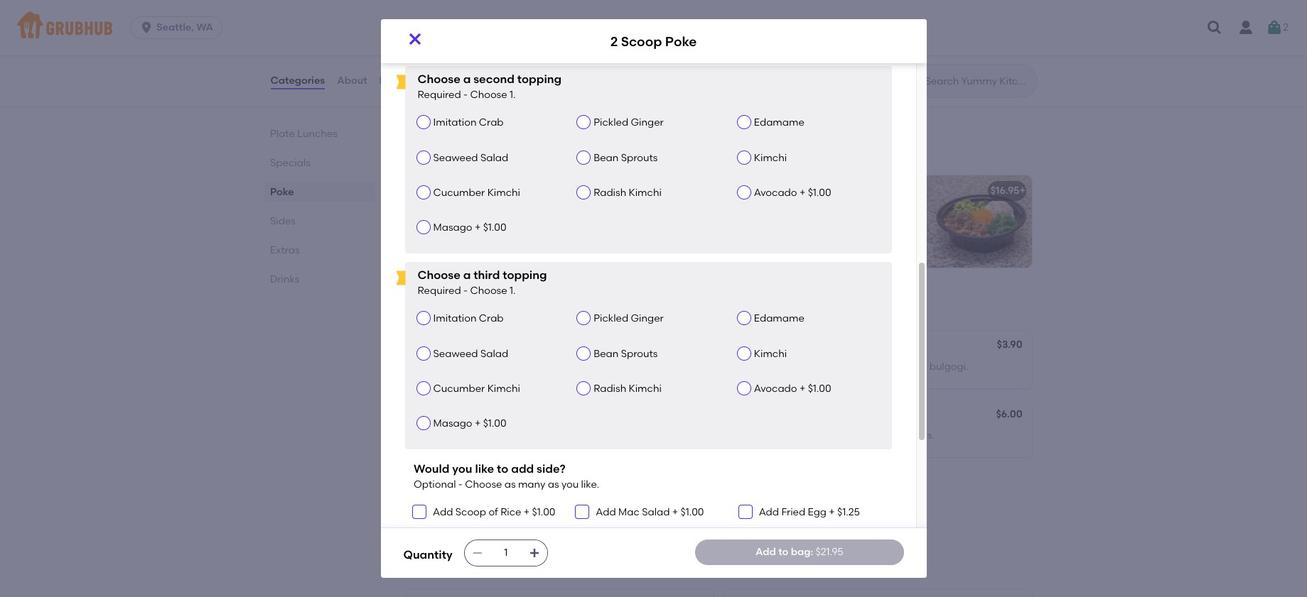 Task type: vqa. For each thing, say whether or not it's contained in the screenshot.
THE BILLY
no



Task type: describe. For each thing, give the bounding box(es) containing it.
add
[[511, 463, 534, 476]]

cucumber kimchi for second
[[433, 187, 520, 199]]

would
[[414, 463, 450, 476]]

egg
[[892, 430, 911, 442]]

peas,
[[613, 55, 639, 67]]

a for third
[[463, 269, 471, 282]]

pickled for choose a second topping
[[594, 117, 628, 129]]

$15.50
[[670, 33, 701, 45]]

ginger for choose a second topping
[[631, 117, 664, 129]]

0 horizontal spatial 2 scoop poke
[[415, 185, 480, 197]]

pieces for raw pieces of tuna cut into cubes.
[[438, 430, 470, 442]]

masago + $1.00 for second
[[433, 222, 506, 234]]

mac
[[618, 507, 640, 519]]

$16.95 +
[[991, 185, 1026, 197]]

6
[[782, 55, 788, 67]]

la
[[743, 55, 752, 67]]

4 pieces. fried dumplings filled with beef bulgogi.
[[733, 361, 969, 373]]

choose a second topping required - choose 1.
[[418, 73, 562, 101]]

into
[[527, 430, 545, 442]]

1 vertical spatial rice
[[542, 361, 560, 373]]

charge.
[[516, 147, 548, 157]]

grilled
[[415, 361, 446, 373]]

scoop for comes with 1 scoop of poke of your choice.
[[740, 185, 771, 197]]

reviews
[[379, 75, 419, 87]]

side?
[[537, 463, 566, 476]]

poke add sides for an additional charge.
[[403, 127, 548, 157]]

1 inside comes with 1 scoop of poke of your choice.
[[793, 205, 796, 217]]

and down many
[[505, 500, 524, 512]]

choose left third
[[418, 269, 460, 282]]

quantity
[[403, 549, 453, 563]]

1 horizontal spatial fried
[[787, 430, 809, 442]]

to inside would you like to add side? optional - choose as many as you like.
[[497, 463, 509, 476]]

$16.95
[[991, 185, 1020, 197]]

imitation crab for third
[[433, 313, 504, 325]]

required for choose a second topping
[[418, 89, 461, 101]]

categories
[[270, 75, 325, 87]]

fried down mandu
[[778, 361, 802, 373]]

1 vertical spatial sides
[[403, 298, 444, 316]]

your inside the fried rice with your choice of protein and peas, carrots, and onions.
[[484, 55, 505, 67]]

scoop for comes with 2 scoops of poke of your choice.
[[423, 185, 454, 197]]

2 inside button
[[1283, 21, 1289, 33]]

masago + $1.00 for third
[[433, 418, 506, 430]]

radish kimchi for choose a third topping
[[594, 383, 662, 395]]

poke up the tuna
[[472, 410, 496, 422]]

2 button
[[1266, 15, 1289, 41]]

seattle, wa
[[156, 21, 213, 33]]

reviews button
[[379, 55, 420, 107]]

spam musubi
[[415, 341, 481, 353]]

bulgogi.
[[930, 361, 969, 373]]

search icon image
[[902, 73, 919, 90]]

$1.00 up the tuna
[[483, 418, 506, 430]]

choice. for comes with 2 scoops of poke of your choice.
[[415, 220, 450, 232]]

seaweed for third
[[433, 348, 478, 360]]

$1.00 up scoop
[[808, 187, 831, 199]]

- for second
[[464, 89, 468, 101]]

sprouts for choose a second topping
[[621, 152, 658, 164]]

crab for second
[[479, 117, 504, 129]]

fried left egg
[[781, 507, 806, 519]]

bulgogi
[[733, 341, 770, 353]]

spam
[[449, 361, 476, 373]]

scoop for raw pieces of tuna cut into cubes.
[[438, 410, 470, 422]]

0 vertical spatial pork
[[811, 430, 833, 442]]

add to bag: $21.95
[[756, 547, 844, 559]]

comes with 2 scoops of poke of your choice.
[[415, 205, 590, 232]]

scoops
[[482, 205, 516, 217]]

poke down an
[[456, 185, 480, 197]]

cut
[[509, 430, 524, 442]]

0 vertical spatial sides
[[270, 215, 295, 227]]

poke down specials
[[270, 186, 294, 198]]

seaweed salad for second
[[433, 152, 508, 164]]

4 pieces fried pork and veggie dumplings.
[[415, 500, 615, 512]]

add for add fried egg
[[759, 507, 779, 519]]

raw pieces of tuna cut into cubes.
[[415, 430, 579, 442]]

house
[[415, 35, 445, 47]]

$3.90
[[997, 339, 1023, 351]]

a
[[733, 55, 740, 67]]

svg image inside seattle, wa button
[[139, 21, 154, 35]]

2 scoop poke image
[[607, 176, 713, 268]]

bulgogi mandu
[[733, 341, 807, 353]]

dumplings.
[[561, 500, 615, 512]]

musubi
[[446, 341, 481, 353]]

onions.
[[436, 69, 470, 81]]

0 horizontal spatial 1
[[733, 185, 737, 197]]

add inside poke add sides for an additional charge.
[[403, 147, 421, 157]]

second
[[474, 73, 515, 86]]

nori.
[[620, 361, 640, 373]]

1 vertical spatial veggie
[[527, 500, 559, 512]]

bean sprouts for choose a second topping
[[594, 152, 658, 164]]

$12.00
[[992, 33, 1023, 45]]

with inside comes with 1 scoop of poke of your choice.
[[770, 205, 790, 217]]

wrapped
[[563, 361, 606, 373]]

0 horizontal spatial you
[[452, 463, 472, 476]]

and left onions. at the left
[[415, 69, 434, 81]]

pickled ginger for choose a third topping
[[594, 313, 664, 325]]

choose inside would you like to add side? optional - choose as many as you like.
[[465, 479, 502, 491]]

bag:
[[791, 547, 813, 559]]

a for second
[[463, 73, 471, 86]]

your for 2 scoop poke
[[569, 205, 590, 217]]

fried inside the fried rice with your choice of protein and peas, carrots, and onions.
[[415, 55, 439, 67]]

rice inside the fried rice with your choice of protein and peas, carrots, and onions.
[[441, 55, 459, 67]]

bean sprouts for choose a third topping
[[594, 348, 658, 360]]

seattle,
[[156, 21, 194, 33]]

$1.00 down dumplings
[[808, 383, 831, 395]]

1 horizontal spatial you
[[562, 479, 579, 491]]

tuna
[[484, 430, 506, 442]]

choose down third
[[470, 285, 507, 297]]

$1.00 right mac
[[681, 507, 704, 519]]

drinks
[[270, 274, 299, 286]]

sprouts for choose a third topping
[[621, 348, 658, 360]]

cubes.
[[548, 430, 579, 442]]

with left beef
[[883, 361, 903, 373]]

specials
[[270, 157, 310, 169]]

salad for third
[[480, 348, 508, 360]]

with up "search icon"
[[904, 55, 924, 67]]

1 scoop poke image
[[925, 176, 1032, 268]]

spam
[[415, 341, 443, 353]]

pieces for 2 pieces of fried pork and veggie egg rolls.
[[741, 430, 773, 442]]

korean fried chicken special image
[[925, 0, 1032, 14]]

with inside comes with 2 scoops of poke of your choice.
[[452, 205, 472, 217]]

0 horizontal spatial extras
[[270, 245, 299, 257]]

choose a third topping required - choose 1.
[[418, 269, 547, 297]]

comes with 1 scoop of poke of your choice.
[[733, 205, 901, 232]]

0 horizontal spatial fried
[[457, 500, 479, 512]]

1 scoop poke
[[733, 185, 797, 197]]

seasoned
[[493, 361, 540, 373]]

lunches
[[297, 128, 337, 140]]

scoop down the like
[[455, 507, 486, 519]]

shrimp
[[824, 55, 857, 67]]

optional
[[414, 479, 456, 491]]

plate lunches
[[270, 128, 337, 140]]

categories button
[[270, 55, 326, 107]]

seattle, wa button
[[130, 16, 228, 39]]

for
[[446, 147, 457, 157]]

- for third
[[464, 285, 468, 297]]

an
[[459, 147, 470, 157]]

raw
[[415, 430, 436, 442]]

0 vertical spatial 2 scoop poke
[[610, 33, 697, 49]]

egg
[[808, 507, 827, 519]]

third
[[474, 269, 500, 282]]

choose down the second
[[470, 89, 507, 101]]

$6.00
[[996, 409, 1023, 421]]

wa
[[196, 21, 213, 33]]

scoop
[[799, 205, 828, 217]]

bean for choose a third topping
[[594, 348, 619, 360]]

choice
[[508, 55, 540, 67]]

beef
[[905, 361, 927, 373]]

sauce.
[[971, 55, 1003, 67]]

poke up comes with 1 scoop of poke of your choice.
[[773, 185, 797, 197]]

poke up carrots,
[[665, 33, 697, 49]]

fried right house
[[448, 35, 473, 47]]

carrots,
[[642, 55, 679, 67]]

side scoop poke
[[415, 410, 496, 422]]

add left bag: in the bottom of the page
[[756, 547, 776, 559]]



Task type: locate. For each thing, give the bounding box(es) containing it.
avocado for choose a third topping
[[754, 383, 797, 395]]

filled
[[857, 361, 880, 373]]

ginger for choose a third topping
[[631, 313, 664, 325]]

1 crab from the top
[[479, 117, 504, 129]]

2 vertical spatial salad
[[642, 507, 670, 519]]

2 masago + $1.00 from the top
[[433, 418, 506, 430]]

radish
[[594, 187, 626, 199], [594, 383, 626, 395]]

scoop up comes with 1 scoop of poke of your choice.
[[740, 185, 771, 197]]

0 vertical spatial pickled
[[594, 117, 628, 129]]

0 horizontal spatial svg image
[[406, 31, 423, 48]]

your inside comes with 1 scoop of poke of your choice.
[[880, 205, 901, 217]]

topping right third
[[503, 269, 547, 282]]

2 poke from the left
[[842, 205, 866, 217]]

salad up on
[[480, 348, 508, 360]]

0 vertical spatial cucumber kimchi
[[433, 187, 520, 199]]

2 edamame from the top
[[754, 313, 805, 325]]

1 vertical spatial salad
[[480, 348, 508, 360]]

1 vertical spatial extras
[[403, 557, 450, 574]]

-
[[464, 89, 468, 101], [464, 285, 468, 297], [458, 479, 463, 491]]

2 avocado + $1.00 from the top
[[754, 383, 831, 395]]

poke right scoops
[[531, 205, 554, 217]]

2 vertical spatial -
[[458, 479, 463, 491]]

2 horizontal spatial your
[[880, 205, 901, 217]]

to
[[497, 463, 509, 476], [778, 547, 789, 559]]

a left third
[[463, 269, 471, 282]]

1 vertical spatial topping
[[503, 269, 547, 282]]

would you like to add side? optional - choose as many as you like.
[[414, 463, 599, 491]]

2 bean from the top
[[594, 348, 619, 360]]

1 vertical spatial imitation
[[433, 313, 477, 325]]

about
[[337, 75, 367, 87]]

- down onions. at the left
[[464, 89, 468, 101]]

0 vertical spatial you
[[452, 463, 472, 476]]

1 vertical spatial masago + $1.00
[[433, 418, 506, 430]]

2 imitation from the top
[[433, 313, 477, 325]]

mandu
[[773, 341, 807, 353]]

your for 1 scoop poke
[[880, 205, 901, 217]]

1 horizontal spatial 4
[[733, 361, 739, 373]]

2 tempura from the left
[[927, 55, 969, 67]]

1 vertical spatial 1.
[[510, 285, 516, 297]]

1 avocado from the top
[[754, 187, 797, 199]]

0 horizontal spatial as
[[505, 479, 516, 491]]

imitation crab
[[433, 117, 504, 129], [433, 313, 504, 325]]

2 inside comes with 2 scoops of poke of your choice.
[[474, 205, 480, 217]]

masago + $1.00 down scoops
[[433, 222, 506, 234]]

1 seaweed from the top
[[433, 152, 478, 164]]

- inside would you like to add side? optional - choose as many as you like.
[[458, 479, 463, 491]]

1 horizontal spatial your
[[569, 205, 590, 217]]

a inside choose a third topping required - choose 1.
[[463, 269, 471, 282]]

salad for second
[[480, 152, 508, 164]]

ginger down carrots,
[[631, 117, 664, 129]]

sprouts up 2 scoop poke image
[[621, 152, 658, 164]]

1 vertical spatial bean
[[594, 348, 619, 360]]

ginger
[[631, 117, 664, 129], [631, 313, 664, 325]]

1 ginger from the top
[[631, 117, 664, 129]]

your
[[484, 55, 505, 67], [569, 205, 590, 217], [880, 205, 901, 217]]

topping for choose a second topping
[[517, 73, 562, 86]]

cucumber kimchi up scoops
[[433, 187, 520, 199]]

1 masago + $1.00 from the top
[[433, 222, 506, 234]]

2 bean sprouts from the top
[[594, 348, 658, 360]]

comes inside comes with 1 scoop of poke of your choice.
[[733, 205, 768, 217]]

2 crab from the top
[[479, 313, 504, 325]]

poke for scoops
[[531, 205, 554, 217]]

2 horizontal spatial svg image
[[741, 508, 750, 517]]

pickled ginger up nori. on the bottom left of the page
[[594, 313, 664, 325]]

Search Yummy Kitchen search field
[[924, 75, 1032, 88]]

edamame
[[754, 117, 805, 129], [754, 313, 805, 325]]

avocado + $1.00 up scoop
[[754, 187, 831, 199]]

2 seaweed from the top
[[433, 348, 478, 360]]

svg image down like.
[[578, 508, 587, 517]]

2 cucumber kimchi from the top
[[433, 383, 520, 395]]

side
[[415, 410, 436, 422]]

svg image for 2 scoop poke
[[406, 31, 423, 48]]

add mac salad + $1.00
[[596, 507, 704, 519]]

0 vertical spatial topping
[[517, 73, 562, 86]]

a inside choose a second topping required - choose 1.
[[463, 73, 471, 86]]

2 required from the top
[[418, 285, 461, 297]]

2 pickled from the top
[[594, 313, 628, 325]]

1 radish kimchi from the top
[[594, 187, 662, 199]]

1 vertical spatial required
[[418, 285, 461, 297]]

pork down dumplings
[[811, 430, 833, 442]]

pickled ginger
[[594, 117, 664, 129], [594, 313, 664, 325]]

veggie down many
[[527, 500, 559, 512]]

poke inside comes with 1 scoop of poke of your choice.
[[842, 205, 866, 217]]

avocado down pieces. at bottom right
[[754, 383, 797, 395]]

rice up onions. at the left
[[441, 55, 459, 67]]

pickled up in
[[594, 313, 628, 325]]

choice.
[[415, 220, 450, 232], [733, 220, 768, 232]]

pieces right 6
[[791, 55, 822, 67]]

0 vertical spatial -
[[464, 89, 468, 101]]

0 vertical spatial avocado + $1.00
[[754, 187, 831, 199]]

crab down choose a third topping required - choose 1. at left top
[[479, 313, 504, 325]]

avocado + $1.00 for choose a third topping
[[754, 383, 831, 395]]

sides up drinks
[[270, 215, 295, 227]]

comes
[[415, 205, 449, 217], [733, 205, 768, 217]]

masago up raw
[[433, 418, 472, 430]]

like
[[475, 463, 494, 476]]

0 vertical spatial sprouts
[[621, 152, 658, 164]]

pieces
[[791, 55, 822, 67], [438, 430, 470, 442], [741, 430, 773, 442], [423, 500, 454, 512]]

choice. inside comes with 1 scoop of poke of your choice.
[[733, 220, 768, 232]]

0 vertical spatial imitation crab
[[433, 117, 504, 129]]

2 ginger from the top
[[631, 313, 664, 325]]

salad right an
[[480, 152, 508, 164]]

svg image for add mac salad
[[578, 508, 587, 517]]

svg image left add fried egg + $1.25
[[741, 508, 750, 517]]

salad
[[480, 152, 508, 164], [480, 348, 508, 360], [642, 507, 670, 519]]

pickled ginger for choose a second topping
[[594, 117, 664, 129]]

rice left wrapped
[[542, 361, 560, 373]]

scoop up the peas,
[[621, 33, 662, 49]]

sides up the spam
[[403, 298, 444, 316]]

1 horizontal spatial sides
[[403, 298, 444, 316]]

as down side? at the left
[[548, 479, 559, 491]]

bean
[[594, 152, 619, 164], [594, 348, 619, 360]]

1 masago from the top
[[433, 222, 472, 234]]

0 vertical spatial crab
[[479, 117, 504, 129]]

in
[[609, 361, 617, 373]]

svg image inside 2 button
[[1266, 19, 1283, 36]]

crab for third
[[479, 313, 504, 325]]

edamame for choose a second topping
[[754, 117, 805, 129]]

imitation crab up an
[[433, 117, 504, 129]]

1 horizontal spatial as
[[548, 479, 559, 491]]

plate
[[270, 128, 295, 140]]

required for choose a third topping
[[418, 285, 461, 297]]

1 vertical spatial seaweed salad
[[433, 348, 508, 360]]

0 vertical spatial 1.
[[510, 89, 516, 101]]

1 horizontal spatial comes
[[733, 205, 768, 217]]

choose down the like
[[465, 479, 502, 491]]

1. for third
[[510, 285, 516, 297]]

topping inside choose a second topping required - choose 1.
[[517, 73, 562, 86]]

2 masago from the top
[[433, 418, 472, 430]]

pickled down the peas,
[[594, 117, 628, 129]]

avocado + $1.00 for choose a second topping
[[754, 187, 831, 199]]

2 scoop poke
[[610, 33, 697, 49], [415, 185, 480, 197]]

0 vertical spatial rice
[[441, 55, 459, 67]]

pickled
[[594, 117, 628, 129], [594, 313, 628, 325]]

veggie
[[857, 430, 889, 442], [527, 500, 559, 512]]

add scoop of rice + $1.00
[[433, 507, 556, 519]]

your inside comes with 2 scoops of poke of your choice.
[[569, 205, 590, 217]]

as down the add
[[505, 479, 516, 491]]

comes for comes with 1 scoop of poke of your choice.
[[733, 205, 768, 217]]

1 horizontal spatial poke
[[842, 205, 866, 217]]

0 vertical spatial cucumber
[[433, 187, 485, 199]]

0 vertical spatial bean sprouts
[[594, 152, 658, 164]]

house fried rice
[[415, 35, 496, 47]]

avocado up comes with 1 scoop of poke of your choice.
[[754, 187, 797, 199]]

4 for 4 pieces fried pork and veggie dumplings.
[[415, 500, 421, 512]]

seaweed for second
[[433, 152, 478, 164]]

0 vertical spatial seaweed salad
[[433, 152, 508, 164]]

1 vertical spatial pickled
[[594, 313, 628, 325]]

scoop right side
[[438, 410, 470, 422]]

masago + $1.00 up the tuna
[[433, 418, 506, 430]]

scoop
[[621, 33, 662, 49], [423, 185, 454, 197], [740, 185, 771, 197], [438, 410, 470, 422], [455, 507, 486, 519]]

- inside choose a second topping required - choose 1.
[[464, 89, 468, 101]]

1 comes from the left
[[415, 205, 449, 217]]

fried down house
[[415, 55, 439, 67]]

many
[[518, 479, 546, 491]]

- right optional
[[458, 479, 463, 491]]

pieces down pieces. at bottom right
[[741, 430, 773, 442]]

a la carte 6 pieces shrimp tempura with tempura sauce.
[[733, 55, 1003, 67]]

choice. inside comes with 2 scoops of poke of your choice.
[[415, 220, 450, 232]]

pieces down optional
[[423, 500, 454, 512]]

tempura
[[860, 55, 902, 67], [927, 55, 969, 67]]

required up spam musubi
[[418, 285, 461, 297]]

poke inside poke add sides for an additional charge.
[[403, 127, 440, 145]]

protein
[[554, 55, 589, 67]]

pieces for 4 pieces fried pork and veggie dumplings.
[[423, 500, 454, 512]]

0 horizontal spatial rice
[[441, 55, 459, 67]]

2 avocado from the top
[[754, 383, 797, 395]]

2 a from the top
[[463, 269, 471, 282]]

masago
[[433, 222, 472, 234], [433, 418, 472, 430]]

2 pieces of fried pork and veggie egg rolls.
[[733, 430, 935, 442]]

1 vertical spatial avocado + $1.00
[[754, 383, 831, 395]]

0 horizontal spatial pork
[[481, 500, 503, 512]]

1 vertical spatial avocado
[[754, 383, 797, 395]]

about button
[[336, 55, 368, 107]]

1 imitation crab from the top
[[433, 117, 504, 129]]

1 required from the top
[[418, 89, 461, 101]]

0 horizontal spatial choice.
[[415, 220, 450, 232]]

1 horizontal spatial extras
[[403, 557, 450, 574]]

with left scoops
[[452, 205, 472, 217]]

to right the like
[[497, 463, 509, 476]]

1 vertical spatial fried
[[457, 500, 479, 512]]

svg image for add fried egg
[[741, 508, 750, 517]]

0 horizontal spatial 4
[[415, 500, 421, 512]]

rice up the second
[[475, 35, 496, 47]]

0 horizontal spatial your
[[484, 55, 505, 67]]

bean for choose a second topping
[[594, 152, 619, 164]]

add left egg
[[759, 507, 779, 519]]

$1.00 down scoops
[[483, 222, 506, 234]]

1 vertical spatial rice
[[501, 507, 521, 519]]

2 seaweed salad from the top
[[433, 348, 508, 360]]

imitation crab for second
[[433, 117, 504, 129]]

required down onions. at the left
[[418, 89, 461, 101]]

add for add scoop of rice
[[433, 507, 453, 519]]

comes down the 1 scoop poke
[[733, 205, 768, 217]]

cucumber down spam
[[433, 383, 485, 395]]

edamame down 6
[[754, 117, 805, 129]]

2 cucumber from the top
[[433, 383, 485, 395]]

2 sprouts from the top
[[621, 348, 658, 360]]

masago up choose a third topping required - choose 1. at left top
[[433, 222, 472, 234]]

tempura up search yummy kitchen search field
[[927, 55, 969, 67]]

0 horizontal spatial comes
[[415, 205, 449, 217]]

imitation for third
[[433, 313, 477, 325]]

edamame for choose a third topping
[[754, 313, 805, 325]]

carte
[[754, 55, 780, 67]]

2 radish from the top
[[594, 383, 626, 395]]

cucumber down an
[[433, 187, 485, 199]]

+
[[1020, 185, 1026, 197], [800, 187, 806, 199], [475, 222, 481, 234], [800, 383, 806, 395], [475, 418, 481, 430], [524, 507, 530, 519], [672, 507, 678, 519], [829, 507, 835, 519]]

1 vertical spatial bean sprouts
[[594, 348, 658, 360]]

1.
[[510, 89, 516, 101], [510, 285, 516, 297]]

you left like.
[[562, 479, 579, 491]]

0 vertical spatial required
[[418, 89, 461, 101]]

seaweed salad for third
[[433, 348, 508, 360]]

1. for second
[[510, 89, 516, 101]]

seaweed
[[433, 152, 478, 164], [433, 348, 478, 360]]

0 vertical spatial radish kimchi
[[594, 187, 662, 199]]

1 vertical spatial 4
[[415, 500, 421, 512]]

1 vertical spatial radish
[[594, 383, 626, 395]]

cucumber kimchi for third
[[433, 383, 520, 395]]

0 horizontal spatial tempura
[[860, 55, 902, 67]]

bean sprouts
[[594, 152, 658, 164], [594, 348, 658, 360]]

1 radish from the top
[[594, 187, 626, 199]]

1 vertical spatial seaweed
[[433, 348, 478, 360]]

- inside choose a third topping required - choose 1.
[[464, 285, 468, 297]]

required inside choose a third topping required - choose 1.
[[418, 285, 461, 297]]

masago for third
[[433, 418, 472, 430]]

fried
[[448, 35, 473, 47], [415, 55, 439, 67], [778, 361, 802, 373], [781, 507, 806, 519]]

1 vertical spatial pork
[[481, 500, 503, 512]]

1
[[733, 185, 737, 197], [793, 205, 796, 217]]

1 horizontal spatial veggie
[[857, 430, 889, 442]]

radish for choose a third topping
[[594, 383, 626, 395]]

comes down sides
[[415, 205, 449, 217]]

poke for scoop
[[842, 205, 866, 217]]

kimchi
[[754, 152, 787, 164], [487, 187, 520, 199], [629, 187, 662, 199], [754, 348, 787, 360], [487, 383, 520, 395], [629, 383, 662, 395]]

1 edamame from the top
[[754, 117, 805, 129]]

0 vertical spatial masago + $1.00
[[433, 222, 506, 234]]

cucumber
[[433, 187, 485, 199], [433, 383, 485, 395]]

0 vertical spatial 1
[[733, 185, 737, 197]]

masago for second
[[433, 222, 472, 234]]

pork down would you like to add side? optional - choose as many as you like.
[[481, 500, 503, 512]]

cucumber kimchi
[[433, 187, 520, 199], [433, 383, 520, 395]]

imitation crab up musubi
[[433, 313, 504, 325]]

required inside choose a second topping required - choose 1.
[[418, 89, 461, 101]]

2 as from the left
[[548, 479, 559, 491]]

1 horizontal spatial to
[[778, 547, 789, 559]]

choice. for comes with 1 scoop of poke of your choice.
[[733, 220, 768, 232]]

with up onions. at the left
[[462, 55, 482, 67]]

$1.25
[[837, 507, 860, 519]]

pickled for choose a third topping
[[594, 313, 628, 325]]

1 vertical spatial to
[[778, 547, 789, 559]]

avocado + $1.00 down pieces. at bottom right
[[754, 383, 831, 395]]

0 vertical spatial salad
[[480, 152, 508, 164]]

1 pickled ginger from the top
[[594, 117, 664, 129]]

like.
[[581, 479, 599, 491]]

and left egg
[[835, 430, 855, 442]]

0 vertical spatial avocado
[[754, 187, 797, 199]]

with down the 1 scoop poke
[[770, 205, 790, 217]]

1 seaweed salad from the top
[[433, 152, 508, 164]]

4 for 4 pieces. fried dumplings filled with beef bulgogi.
[[733, 361, 739, 373]]

radish for choose a second topping
[[594, 187, 626, 199]]

1 vertical spatial cucumber
[[433, 383, 485, 395]]

1 horizontal spatial 1
[[793, 205, 796, 217]]

2 comes from the left
[[733, 205, 768, 217]]

1 horizontal spatial rice
[[542, 361, 560, 373]]

2 choice. from the left
[[733, 220, 768, 232]]

gyoza
[[415, 479, 446, 492]]

pieces down the side scoop poke
[[438, 430, 470, 442]]

1 vertical spatial -
[[464, 285, 468, 297]]

avocado for choose a second topping
[[754, 187, 797, 199]]

2 radish kimchi from the top
[[594, 383, 662, 395]]

0 vertical spatial edamame
[[754, 117, 805, 129]]

radish kimchi for choose a second topping
[[594, 187, 662, 199]]

$1.00
[[808, 187, 831, 199], [483, 222, 506, 234], [808, 383, 831, 395], [483, 418, 506, 430], [532, 507, 556, 519], [681, 507, 704, 519]]

poke inside comes with 2 scoops of poke of your choice.
[[531, 205, 554, 217]]

add left mac
[[596, 507, 616, 519]]

1 bean from the top
[[594, 152, 619, 164]]

add left sides
[[403, 147, 421, 157]]

comes for comes with 2 scoops of poke of your choice.
[[415, 205, 449, 217]]

1 horizontal spatial 2 scoop poke
[[610, 33, 697, 49]]

to left bag: in the bottom of the page
[[778, 547, 789, 559]]

extras
[[270, 245, 299, 257], [403, 557, 450, 574]]

fried rice with your choice of protein and peas, carrots, and onions.
[[415, 55, 679, 81]]

of
[[543, 55, 552, 67], [519, 205, 528, 217], [557, 205, 566, 217], [831, 205, 840, 217], [869, 205, 878, 217], [472, 430, 482, 442], [775, 430, 785, 442], [489, 507, 498, 519]]

0 vertical spatial extras
[[270, 245, 299, 257]]

1. inside choose a second topping required - choose 1.
[[510, 89, 516, 101]]

1 as from the left
[[505, 479, 516, 491]]

pieces.
[[741, 361, 775, 373]]

and left the peas,
[[591, 55, 610, 67]]

1 poke from the left
[[531, 205, 554, 217]]

0 vertical spatial to
[[497, 463, 509, 476]]

topping down choice on the top left of the page
[[517, 73, 562, 86]]

1 avocado + $1.00 from the top
[[754, 187, 831, 199]]

cucumber kimchi down on
[[433, 383, 520, 395]]

topping inside choose a third topping required - choose 1.
[[503, 269, 547, 282]]

add down optional
[[433, 507, 453, 519]]

1 horizontal spatial rice
[[501, 507, 521, 519]]

0 vertical spatial fried
[[787, 430, 809, 442]]

0 vertical spatial imitation
[[433, 117, 477, 129]]

1 vertical spatial cucumber kimchi
[[433, 383, 520, 395]]

1 sprouts from the top
[[621, 152, 658, 164]]

2 scoop poke down for
[[415, 185, 480, 197]]

sides
[[270, 215, 295, 227], [403, 298, 444, 316]]

of inside the fried rice with your choice of protein and peas, carrots, and onions.
[[543, 55, 552, 67]]

1. inside choose a third topping required - choose 1.
[[510, 285, 516, 297]]

1 1. from the top
[[510, 89, 516, 101]]

1 cucumber from the top
[[433, 187, 485, 199]]

0 vertical spatial radish
[[594, 187, 626, 199]]

0 vertical spatial rice
[[475, 35, 496, 47]]

on
[[479, 361, 491, 373]]

2 imitation crab from the top
[[433, 313, 504, 325]]

salad right mac
[[642, 507, 670, 519]]

cucumber for third
[[433, 383, 485, 395]]

1 vertical spatial masago
[[433, 418, 472, 430]]

1 a from the top
[[463, 73, 471, 86]]

0 vertical spatial masago
[[433, 222, 472, 234]]

ginger up nori. on the bottom left of the page
[[631, 313, 664, 325]]

0 horizontal spatial to
[[497, 463, 509, 476]]

svg image
[[1206, 19, 1223, 36], [1266, 19, 1283, 36], [139, 21, 154, 35], [415, 508, 424, 517], [472, 548, 483, 559], [529, 548, 540, 559]]

dumplings
[[804, 361, 855, 373]]

tempura right shrimp
[[860, 55, 902, 67]]

comes inside comes with 2 scoops of poke of your choice.
[[415, 205, 449, 217]]

scoop down sides
[[423, 185, 454, 197]]

4
[[733, 361, 739, 373], [415, 500, 421, 512]]

veggie left egg
[[857, 430, 889, 442]]

1 imitation from the top
[[433, 117, 477, 129]]

1 tempura from the left
[[860, 55, 902, 67]]

imitation up for
[[433, 117, 477, 129]]

0 horizontal spatial rice
[[475, 35, 496, 47]]

1 choice. from the left
[[415, 220, 450, 232]]

cucumber for second
[[433, 187, 485, 199]]

you left the like
[[452, 463, 472, 476]]

1 bean sprouts from the top
[[594, 152, 658, 164]]

1 vertical spatial crab
[[479, 313, 504, 325]]

with inside the fried rice with your choice of protein and peas, carrots, and onions.
[[462, 55, 482, 67]]

choose down house
[[418, 73, 460, 86]]

rice
[[441, 55, 459, 67], [542, 361, 560, 373]]

imitation up spam musubi
[[433, 313, 477, 325]]

4 left pieces. at bottom right
[[733, 361, 739, 373]]

1 vertical spatial ginger
[[631, 313, 664, 325]]

0 vertical spatial veggie
[[857, 430, 889, 442]]

sprouts
[[621, 152, 658, 164], [621, 348, 658, 360]]

rice down many
[[501, 507, 521, 519]]

2 1. from the top
[[510, 285, 516, 297]]

Input item quantity number field
[[490, 541, 522, 567]]

imitation for second
[[433, 117, 477, 129]]

crab
[[479, 117, 504, 129], [479, 313, 504, 325]]

add
[[403, 147, 421, 157], [433, 507, 453, 519], [596, 507, 616, 519], [759, 507, 779, 519], [756, 547, 776, 559]]

$1.00 down many
[[532, 507, 556, 519]]

1 vertical spatial pickled ginger
[[594, 313, 664, 325]]

0 vertical spatial 4
[[733, 361, 739, 373]]

svg image
[[406, 31, 423, 48], [578, 508, 587, 517], [741, 508, 750, 517]]

poke
[[665, 33, 697, 49], [403, 127, 440, 145], [456, 185, 480, 197], [773, 185, 797, 197], [270, 186, 294, 198], [472, 410, 496, 422]]

0 vertical spatial seaweed
[[433, 152, 478, 164]]

1 horizontal spatial pork
[[811, 430, 833, 442]]

edamame up bulgogi mandu
[[754, 313, 805, 325]]

crab up additional
[[479, 117, 504, 129]]

poke right scoop
[[842, 205, 866, 217]]

$21.95
[[816, 547, 844, 559]]

topping for choose a third topping
[[503, 269, 547, 282]]

1 cucumber kimchi from the top
[[433, 187, 520, 199]]

0 vertical spatial a
[[463, 73, 471, 86]]

topping
[[517, 73, 562, 86], [503, 269, 547, 282]]

1 vertical spatial sprouts
[[621, 348, 658, 360]]

rice
[[475, 35, 496, 47], [501, 507, 521, 519]]

1 vertical spatial radish kimchi
[[594, 383, 662, 395]]

main navigation navigation
[[0, 0, 1307, 55]]

sides
[[423, 147, 444, 157]]

add for add mac salad
[[596, 507, 616, 519]]

1 pickled from the top
[[594, 117, 628, 129]]

2 pickled ginger from the top
[[594, 313, 664, 325]]



